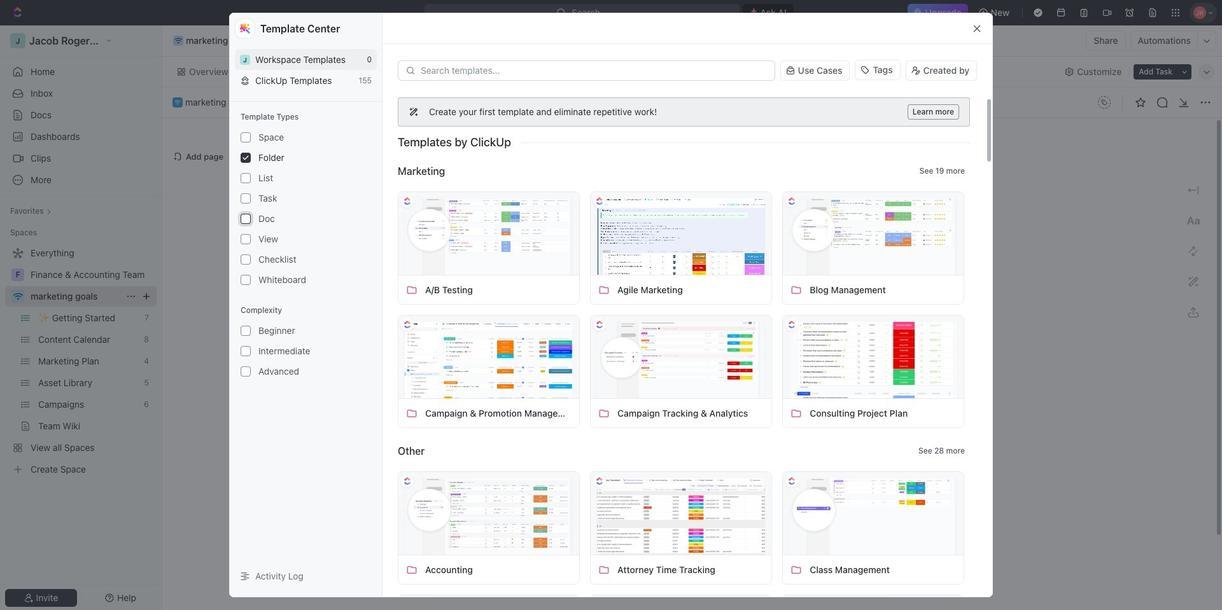 Task type: locate. For each thing, give the bounding box(es) containing it.
None checkbox
[[241, 132, 251, 143], [241, 153, 251, 163], [241, 255, 251, 265], [241, 326, 251, 336], [241, 132, 251, 143], [241, 153, 251, 163], [241, 255, 251, 265], [241, 326, 251, 336]]

0 horizontal spatial wifi image
[[13, 293, 23, 300]]

wifi image
[[174, 100, 181, 105], [13, 293, 23, 300]]

None checkbox
[[241, 173, 251, 183], [241, 194, 251, 204], [241, 214, 251, 224], [241, 234, 251, 244], [241, 275, 251, 285], [241, 346, 251, 356], [241, 367, 251, 377], [241, 173, 251, 183], [241, 194, 251, 204], [241, 214, 251, 224], [241, 234, 251, 244], [241, 275, 251, 285], [241, 346, 251, 356], [241, 367, 251, 377]]

0 vertical spatial wifi image
[[174, 100, 181, 105]]

folder template element
[[406, 284, 418, 296], [598, 284, 610, 296], [791, 284, 802, 296], [406, 408, 418, 419], [598, 408, 610, 419], [791, 408, 802, 419], [406, 564, 418, 576], [598, 564, 610, 576], [791, 564, 802, 576]]

1 vertical spatial wifi image
[[13, 293, 23, 300]]

folder template image
[[406, 284, 418, 296], [598, 284, 610, 296], [791, 408, 802, 419], [406, 564, 418, 576]]

tree
[[5, 243, 157, 480]]

1 horizontal spatial wifi image
[[174, 100, 181, 105]]

folder template image
[[791, 284, 802, 296], [406, 408, 418, 419], [598, 408, 610, 419], [598, 564, 610, 576], [791, 564, 802, 576]]

tree inside sidebar navigation
[[5, 243, 157, 480]]

wifi image
[[174, 38, 182, 44]]



Task type: vqa. For each thing, say whether or not it's contained in the screenshot.
Sidebar 'navigation'
yes



Task type: describe. For each thing, give the bounding box(es) containing it.
wifi image inside tree
[[13, 293, 23, 300]]

jacob rogers's workspace, , element
[[240, 54, 250, 65]]

sidebar navigation
[[0, 25, 162, 610]]

Search templates... text field
[[421, 66, 767, 76]]



